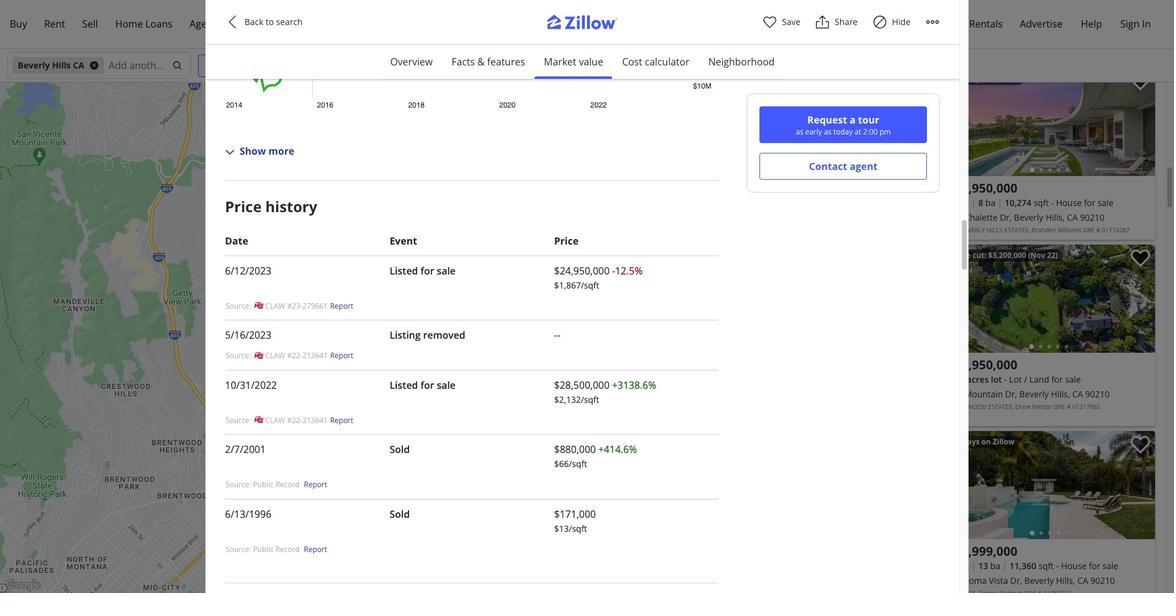 Task type: describe. For each thing, give the bounding box(es) containing it.
6.50m
[[370, 318, 389, 327]]

dr, inside 917 loma vista dr, beverly hills, ca 90210 link
[[1010, 575, 1022, 586]]

1 vertical spatial 9.00m link
[[409, 376, 437, 387]]

beverly for 1005 laurel way, beverly hills, ca 90210
[[382, 302, 411, 314]]

beverly for 545 chalette dr, beverly hills, ca 90210
[[1014, 212, 1043, 223]]

9.00m 9.50m
[[414, 255, 455, 386]]

0 vertical spatial 5.50m link
[[403, 310, 431, 321]]

45.0m
[[358, 363, 377, 373]]

2 1005 laurel way, beverly hills, ca 90210 image from the left
[[481, 159, 656, 267]]

error
[[699, 585, 712, 592]]

skip link list tab list
[[380, 45, 784, 79]]

$28,500,000 +3138.6% $2,132 /sqft
[[554, 378, 656, 405]]

contact
[[809, 160, 847, 173]]

manage
[[930, 17, 967, 31]]

0 vertical spatial 25.0m
[[438, 324, 457, 333]]

$880,000 +414.6% $66 /sqft
[[554, 443, 637, 470]]

manage rentals
[[930, 17, 1003, 31]]

sqft for $23,999,000
[[1039, 560, 1054, 572]]

# inside 545 chalette dr, beverly hills, ca 90210 the beverly hills estates, branden williams dre # 01774287
[[1096, 226, 1100, 234]]

property images, use arrow keys to navigate, image 1 of 33 group
[[943, 68, 1155, 179]]

16.0m for the bottom 16.0m 'link'
[[361, 317, 381, 326]]

advertise link
[[1011, 10, 1071, 39]]

3d tour inside '3d tour' link
[[414, 277, 432, 283]]

ba for $29,950,000
[[985, 197, 996, 209]]

today
[[833, 127, 853, 137]]

new 24.5m
[[385, 381, 411, 396]]

$23,999,000
[[948, 543, 1017, 560]]

overview button
[[380, 45, 442, 79]]

6/12/2023
[[225, 264, 271, 277]]

new inside new 4.97m
[[518, 429, 528, 435]]

save this home button for $24,950,000
[[1121, 245, 1155, 279]]

chevron left image for property images, use arrow keys to navigate, image 1 of 59 group at the right top of page
[[731, 115, 746, 129]]

house for $29,950,000
[[1056, 197, 1082, 209]]

30.0m link
[[446, 253, 474, 264]]

545 chalette dr, beverly hills, ca 90210 the beverly hills estates, branden williams dre # 01774287
[[948, 212, 1130, 234]]

house inside - house for sale
[[430, 288, 455, 299]]

2 horizontal spatial tour
[[485, 427, 497, 432]]

chevron right image for 802 n foothill rd, beverly hills, ca 90210 'image'
[[917, 115, 932, 129]]

remove boundary
[[603, 98, 681, 110]]

9.50m link
[[431, 254, 459, 265]]

# inside 602 mountain dr, beverly hills, ca 90210 carolwood estates, drew fenton dre # 01317962
[[1067, 402, 1071, 411]]

3.00m
[[405, 446, 424, 455]]

link down the 3.70m 3.80m
[[483, 461, 516, 477]]

1 source: public record report from the top
[[226, 480, 327, 490]]

4.40m
[[426, 433, 446, 442]]

23-
[[292, 301, 303, 311]]

save this home image for $23,999,000
[[1131, 436, 1150, 454]]

2.98m
[[461, 430, 480, 439]]

917 loma vista dr, beverly hills, ca 90210 image
[[943, 431, 1155, 539]]

1 213641 from the top
[[303, 351, 328, 361]]

15.0m
[[438, 255, 457, 265]]

save this home button inside map region
[[447, 159, 481, 193]]

2 as from the left
[[824, 127, 832, 137]]

map
[[686, 585, 698, 592]]

1 as from the left
[[796, 127, 803, 137]]

44 days on zillow
[[952, 437, 1015, 447]]

1 horizontal spatial chevron down image
[[607, 61, 617, 70]]

/sqft inside $880,000 +414.6% $66 /sqft
[[569, 458, 587, 470]]

share image
[[815, 15, 830, 29]]

ca inside filters element
[[73, 59, 84, 71]]

sold for 2/7/2001
[[390, 443, 410, 456]]

new for 4.40m
[[442, 427, 452, 433]]

5.50m for 5.50m
[[413, 432, 432, 441]]

fenton
[[1032, 402, 1052, 411]]

chevron left image for property images, use arrow keys to navigate, image 1 of 33 group
[[949, 115, 963, 129]]

2 source: public record report from the top
[[226, 544, 327, 554]]

1.60m link
[[472, 422, 500, 433]]

chevron down image
[[533, 61, 542, 70]]

beverly inside filters element
[[18, 59, 50, 71]]

2 22- from the top
[[292, 415, 303, 425]]

3 claw from the top
[[265, 415, 285, 425]]

manage rentals link
[[922, 10, 1011, 39]]

lot
[[1009, 374, 1022, 385]]

8.20m link
[[389, 315, 417, 326]]

link down 9.75m link
[[460, 381, 493, 398]]

- house for sale for $23,999,000
[[1056, 560, 1118, 572]]

chevron left image inside the property images, use arrow keys to navigate, image 1 of 16 group
[[949, 478, 963, 493]]

benelian
[[435, 317, 460, 325]]

5.50m for 5.50m 6.50m 6.89m
[[407, 311, 426, 320]]

2 record from the top
[[276, 544, 300, 554]]

map region
[[0, 24, 797, 593]]

13 ba
[[978, 560, 1000, 572]]

14.0m inside 13.7m 14.0m
[[435, 267, 454, 276]]

14.0m inside 14.0m 14.5m
[[435, 338, 454, 347]]

at
[[855, 127, 861, 137]]

0 vertical spatial 3d
[[414, 277, 419, 283]]

rent
[[44, 17, 65, 31]]

+414.6%
[[598, 443, 637, 456]]

overview
[[390, 55, 433, 68]]

for inside $24,950,000 1.29 acres lot - lot / land for sale
[[1051, 374, 1063, 385]]

cost calculator button
[[612, 45, 699, 79]]

cost
[[622, 55, 642, 68]]

listed for 6/12/2023
[[390, 264, 418, 277]]

802 n foothill rd, beverly hills, ca 90210 image
[[725, 68, 938, 176]]

1 vertical spatial 24.0m link
[[440, 325, 468, 336]]

link up 13.7m link
[[450, 239, 482, 255]]

9.00m for 9.00m
[[381, 312, 400, 321]]

1 vertical spatial 24.0m
[[444, 326, 463, 335]]

$171,000 $13 /sqft
[[554, 507, 596, 534]]

9.00m for 9.00m 9.50m
[[414, 377, 433, 386]]

999k link
[[459, 432, 484, 443]]

show more
[[240, 144, 294, 158]]

keller
[[311, 317, 332, 325]]

917 loma vista dr, beverly hills, ca 90210
[[948, 575, 1115, 586]]

1.60m
[[476, 423, 496, 432]]

1 vertical spatial 25.0m
[[420, 335, 440, 345]]

finder
[[219, 17, 246, 31]]

terms
[[618, 585, 635, 592]]

save this home image for 1005 laurel way, beverly hills, ca 90210
[[457, 164, 476, 182]]

date
[[225, 234, 248, 247]]

1005 laurel way, beverly hills, ca 90210 keller williams hollywood hills, rita benelian dre # 01054399
[[311, 302, 473, 335]]

beverly
[[960, 226, 985, 234]]

602 mountain dr, beverly hills, ca 90210 image
[[943, 245, 1155, 353]]

6.89m link
[[414, 321, 442, 332]]

1.80m link
[[397, 432, 424, 443]]

save this home button for $23,999,000
[[1121, 431, 1155, 465]]

map data ©2023 google
[[544, 585, 611, 592]]

12.0m link
[[419, 377, 447, 388]]

1 vertical spatial 5.50m link
[[408, 431, 436, 442]]

listed for sale for $24,950,000
[[390, 264, 456, 277]]

1.43m link
[[393, 442, 421, 453]]

- inside $24,950,000 -12.5% $1,867 /sqft
[[612, 264, 615, 277]]

9.75m link
[[442, 370, 470, 381]]

90210 for 545 chalette dr, beverly hills, ca 90210
[[1080, 212, 1105, 223]]

sold for 6/13/1996
[[390, 507, 410, 521]]

chevron right image for 545 chalette dr, beverly hills, ca 90210 image
[[1134, 115, 1149, 129]]

32.0m link
[[438, 318, 466, 329]]

0 horizontal spatial 9.00m link
[[376, 311, 404, 322]]

value
[[579, 55, 603, 68]]

(nov
[[1028, 250, 1045, 261]]

chevron right image for $23,999,000
[[1134, 478, 1149, 493]]

google image
[[3, 577, 43, 593]]

mountain
[[964, 388, 1003, 400]]

16.0m for the right 16.0m 'link'
[[442, 274, 462, 283]]

dre for 1005 laurel way, beverly hills, ca 90210
[[462, 317, 473, 325]]

hills, for 602 mountain dr, beverly hills, ca 90210
[[1051, 388, 1070, 400]]

- house for sale for $29,950,000
[[1051, 197, 1114, 209]]

- inside $24,950,000 1.29 acres lot - lot / land for sale
[[1004, 374, 1007, 385]]

1 vertical spatial 14.0m link
[[430, 337, 458, 348]]

2.10m
[[401, 449, 420, 458]]

save this home image for $24,950,000
[[1131, 249, 1150, 267]]

more image
[[925, 15, 940, 29]]

20.0m
[[367, 330, 386, 339]]

2.20m link
[[404, 431, 432, 442]]

acres
[[967, 374, 989, 385]]

24.5m
[[385, 387, 405, 396]]

2 source: from the top
[[226, 351, 251, 361]]

facts & features
[[452, 55, 525, 68]]

property images, use arrow keys to navigate, image 1 of 16 group
[[943, 431, 1155, 542]]

a for report
[[681, 585, 684, 592]]

5.50m 6.50m 6.89m
[[370, 311, 438, 331]]

heart image
[[762, 15, 777, 29]]

price for price history
[[225, 196, 262, 216]]

19.0m
[[361, 315, 380, 325]]

5 units link
[[451, 429, 490, 440]]

ca for 1005 laurel way, beverly hills, ca 90210
[[434, 302, 445, 314]]

ba for $23,999,000
[[990, 560, 1000, 572]]

1 vertical spatial 25.0m link
[[416, 335, 444, 346]]

lot
[[991, 374, 1002, 385]]

19.0m link
[[357, 314, 385, 325]]

$24,950,000 1.29 acres lot - lot / land for sale
[[948, 357, 1081, 385]]

0 vertical spatial 14.0m link
[[431, 266, 459, 277]]

contact agent button
[[760, 153, 927, 180]]

8 ba
[[978, 197, 996, 209]]

tour inside 3d tour 8.45m
[[437, 383, 449, 388]]

5
[[465, 430, 469, 439]]

/sqft inside $171,000 $13 /sqft
[[569, 523, 587, 534]]

chevron left image for property images, use arrow keys to navigate, image 1 of 18 group
[[312, 206, 327, 220]]

15.0m link
[[433, 254, 461, 265]]

property images, use arrow keys to navigate, image 1 of 5 group
[[943, 245, 1155, 356]]

bds for $29,950,000
[[955, 197, 969, 209]]

hills, for 545 chalette dr, beverly hills, ca 90210
[[1046, 212, 1065, 223]]

home loans link
[[107, 10, 181, 39]]

1 claw from the top
[[265, 301, 285, 311]]

hills, for 1005 laurel way, beverly hills, ca 90210
[[413, 302, 432, 314]]

market value button
[[534, 45, 613, 79]]

3.80m
[[529, 442, 548, 451]]

18.8m
[[451, 253, 471, 262]]

loans
[[145, 17, 172, 31]]

data
[[558, 585, 570, 592]]

90210 for 602 mountain dr, beverly hills, ca 90210
[[1085, 388, 1110, 400]]

1 record from the top
[[276, 480, 300, 490]]

2 units link
[[452, 426, 492, 437]]

90210 for 1005 laurel way, beverly hills, ca 90210
[[448, 302, 472, 314]]



Task type: vqa. For each thing, say whether or not it's contained in the screenshot.
Sign in actions group
no



Task type: locate. For each thing, give the bounding box(es) containing it.
claw up 2/7/2001
[[265, 415, 285, 425]]

chevron down image left show
[[225, 147, 235, 157]]

beverly down 10,274 sqft
[[1014, 212, 1043, 223]]

2 horizontal spatial dre
[[1083, 226, 1095, 234]]

1 sold from the top
[[390, 443, 410, 456]]

- house for sale inside map region
[[311, 288, 469, 314]]

main navigation
[[0, 0, 1174, 49]]

0 vertical spatial 14.0m
[[435, 267, 454, 276]]

price history
[[225, 196, 317, 216]]

24.0m
[[437, 314, 456, 323], [444, 326, 463, 335]]

2 chevron right image from the top
[[1134, 478, 1149, 493]]

1 horizontal spatial 16.0m link
[[438, 273, 466, 284]]

market
[[544, 55, 576, 68]]

beverly up 8.20m link
[[382, 302, 411, 314]]

$29,950,000
[[948, 180, 1017, 196]]

estates, inside 545 chalette dr, beverly hills, ca 90210 the beverly hills estates, branden williams dre # 01774287
[[1004, 226, 1030, 234]]

use
[[644, 585, 654, 592]]

5 source: from the top
[[226, 544, 251, 554]]

2 horizontal spatial price
[[952, 250, 971, 261]]

sqft up 917 loma vista dr, beverly hills, ca 90210 link
[[1039, 560, 1054, 572]]

1 horizontal spatial new
[[442, 427, 452, 433]]

30.0m
[[451, 254, 470, 263]]

2 listed from the top
[[390, 378, 418, 392]]

listing
[[390, 328, 421, 342]]

1 listed for sale from the top
[[390, 264, 456, 277]]

beverly hills ca
[[18, 59, 84, 71]]

1 vertical spatial save this home image
[[457, 164, 476, 182]]

hide image
[[872, 15, 887, 29]]

1 22- from the top
[[292, 351, 303, 361]]

chevron left image inside property images, use arrow keys to navigate, image 1 of 33 group
[[949, 115, 963, 129]]

0 vertical spatial save this home image
[[1131, 73, 1150, 91]]

a inside request a tour as early as today at 2:00 pm
[[850, 113, 856, 127]]

2 listed for sale from the top
[[390, 378, 456, 392]]

1 vertical spatial sold
[[390, 507, 410, 521]]

beverly down 11,360 sqft
[[1024, 575, 1054, 586]]

sold
[[390, 443, 410, 456], [390, 507, 410, 521]]

a left map
[[681, 585, 684, 592]]

save
[[782, 16, 801, 28]]

public up 6/13/1996
[[253, 480, 274, 490]]

hills, inside 1005 laurel way, beverly hills, ca 90210 keller williams hollywood hills, rita benelian dre # 01054399
[[413, 302, 432, 314]]

1 horizontal spatial tour
[[437, 383, 449, 388]]

estates, down mountain
[[988, 402, 1014, 411]]

keyboard
[[484, 585, 509, 592]]

house for $23,999,000
[[1061, 560, 1087, 572]]

$24,950,000 up acres
[[948, 357, 1017, 373]]

0 horizontal spatial as
[[796, 127, 803, 137]]

0 horizontal spatial 3d
[[414, 277, 419, 283]]

chevron left image inside property images, use arrow keys to navigate, image 1 of 59 group
[[731, 115, 746, 129]]

$24,950,000 for 12.5%
[[554, 264, 610, 277]]

report a map error
[[661, 585, 712, 592]]

beverly for 602 mountain dr, beverly hills, ca 90210
[[1019, 388, 1049, 400]]

beverly left hills
[[18, 59, 50, 71]]

0 vertical spatial 24.0m link
[[432, 313, 460, 324]]

save this home image for 545 chalette dr, beverly hills, ca 90210
[[1131, 73, 1150, 91]]

1 vertical spatial listed
[[390, 378, 418, 392]]

bds up 917
[[955, 560, 969, 572]]

0 vertical spatial price
[[225, 196, 262, 216]]

dr, down lot on the right
[[1005, 388, 1017, 400]]

17.8m
[[441, 263, 461, 273]]

1 1005 laurel way, beverly hills, ca 90210 image from the left
[[306, 159, 481, 267]]

facts & features button
[[442, 45, 535, 79]]

chevron left image inside property images, use arrow keys to navigate, image 1 of 18 group
[[312, 206, 327, 220]]

chevron left image for the property images, use arrow keys to navigate, image 1 of 5 group
[[949, 291, 963, 306]]

dre inside 545 chalette dr, beverly hills, ca 90210 the beverly hills estates, branden williams dre # 01774287
[[1083, 226, 1095, 234]]

0 vertical spatial dr,
[[1000, 212, 1012, 223]]

8
[[978, 197, 983, 209]]

chevron right image inside the property images, use arrow keys to navigate, image 1 of 16 group
[[1134, 478, 1149, 493]]

source: up 6/13/1996
[[226, 480, 251, 490]]

- inside map region
[[425, 288, 427, 299]]

shortcuts
[[511, 585, 537, 592]]

2 vertical spatial dr,
[[1010, 575, 1022, 586]]

2/7/2001
[[225, 443, 266, 456]]

1 vertical spatial dr,
[[1005, 388, 1017, 400]]

1 vertical spatial bds
[[955, 560, 969, 572]]

2 sold from the top
[[390, 507, 410, 521]]

1 horizontal spatial 3d
[[430, 383, 436, 388]]

hills, inside 545 chalette dr, beverly hills, ca 90210 the beverly hills estates, branden williams dre # 01774287
[[1046, 212, 1065, 223]]

1 horizontal spatial 16.0m
[[442, 274, 462, 283]]

ba right 13
[[990, 560, 1000, 572]]

price for price cut: $3,200,000 (nov 22)
[[952, 250, 971, 261]]

0 vertical spatial 5.50m
[[407, 311, 426, 320]]

a left the tour
[[850, 113, 856, 127]]

1 claw # 22-213641 from the top
[[265, 351, 328, 361]]

0 vertical spatial chevron left image
[[225, 15, 240, 29]]

source: down 5/16/2023
[[226, 351, 251, 361]]

2 vertical spatial claw
[[265, 415, 285, 425]]

0 horizontal spatial chevron left image
[[225, 15, 240, 29]]

2 claw from the top
[[265, 351, 285, 361]]

0 vertical spatial source: public record report
[[226, 480, 327, 490]]

$29,995,000
[[730, 180, 800, 196]]

1 horizontal spatial as
[[824, 127, 832, 137]]

3.70m link
[[418, 431, 446, 442]]

map
[[544, 585, 556, 592]]

1 vertical spatial a
[[681, 585, 684, 592]]

chevron right image
[[1134, 291, 1149, 306], [1134, 478, 1149, 493]]

dre down 602 mountain dr, beverly hills, ca 90210 link
[[1054, 402, 1065, 411]]

0 horizontal spatial chevron right image
[[917, 115, 932, 129]]

units for the 2 units link
[[472, 427, 488, 436]]

- house for sale up hollywood
[[311, 288, 469, 314]]

2 213641 from the top
[[303, 415, 328, 425]]

save this home button for $29,950,000
[[1121, 68, 1155, 102]]

price left cut:
[[952, 250, 971, 261]]

ca for 545 chalette dr, beverly hills, ca 90210
[[1067, 212, 1078, 223]]

1 vertical spatial 3d
[[430, 383, 436, 388]]

drew
[[1015, 402, 1031, 411]]

price up $1,867
[[554, 234, 579, 247]]

source: public record report down 6/13/1996
[[226, 544, 327, 554]]

2 vertical spatial - house for sale
[[1056, 560, 1118, 572]]

1 horizontal spatial 3d tour
[[479, 427, 497, 432]]

1 vertical spatial claw
[[265, 351, 285, 361]]

$24,950,000 inside $24,950,000 -12.5% $1,867 /sqft
[[554, 264, 610, 277]]

search image
[[172, 61, 182, 70]]

pm
[[880, 127, 891, 137]]

1 source: from the top
[[226, 301, 251, 311]]

# inside 1005 laurel way, beverly hills, ca 90210 keller williams hollywood hills, rita benelian dre # 01054399
[[311, 326, 315, 335]]

/sqft inside $24,950,000 -12.5% $1,867 /sqft
[[581, 279, 599, 291]]

13.7m 14.0m
[[435, 256, 469, 276]]

$13
[[554, 523, 569, 534]]

1 vertical spatial 213641
[[303, 415, 328, 425]]

0 vertical spatial - house for sale
[[1051, 197, 1114, 209]]

0 vertical spatial chevron down image
[[607, 61, 617, 70]]

link up the 3.70m 3.80m
[[473, 412, 518, 429]]

chevron down image left cost
[[607, 61, 617, 70]]

link up 1.80m
[[379, 414, 412, 430]]

1 vertical spatial public
[[253, 544, 274, 554]]

1 vertical spatial 5.50m
[[413, 432, 432, 441]]

2:00
[[863, 127, 878, 137]]

link down 999k
[[443, 457, 472, 474]]

estates, right hills
[[1004, 226, 1030, 234]]

show
[[240, 144, 266, 158]]

public
[[253, 480, 274, 490], [253, 544, 274, 554]]

0 vertical spatial 22-
[[292, 351, 303, 361]]

beverly inside 1005 laurel way, beverly hills, ca 90210 keller williams hollywood hills, rita benelian dre # 01054399
[[382, 302, 411, 314]]

0 vertical spatial 25.0m link
[[434, 323, 462, 334]]

2 public from the top
[[253, 544, 274, 554]]

5.50m inside 5.50m 6.50m 6.89m
[[407, 311, 426, 320]]

0 horizontal spatial 16.0m
[[361, 317, 381, 326]]

&
[[477, 55, 485, 68]]

14.5m link
[[445, 256, 473, 267]]

house down '35.0m'
[[430, 288, 455, 299]]

listing removed
[[390, 328, 465, 342]]

1 vertical spatial source: public record report
[[226, 544, 327, 554]]

545
[[948, 212, 962, 223]]

link up 1.60m link
[[478, 403, 510, 420]]

0 horizontal spatial dre
[[462, 317, 473, 325]]

chevron right image for $24,950,000
[[1134, 291, 1149, 306]]

25.0m 25.0m
[[420, 324, 457, 345]]

01774287
[[1102, 226, 1130, 234]]

new 4.40m
[[426, 427, 452, 442]]

0 vertical spatial listed
[[390, 264, 418, 277]]

9.00m
[[381, 312, 400, 321], [414, 377, 433, 386]]

1 vertical spatial record
[[276, 544, 300, 554]]

2 vertical spatial house
[[1061, 560, 1087, 572]]

source: down 6/13/1996
[[226, 544, 251, 554]]

bds up 545
[[955, 197, 969, 209]]

dre inside 1005 laurel way, beverly hills, ca 90210 keller williams hollywood hills, rita benelian dre # 01054399
[[462, 317, 473, 325]]

branden
[[1032, 226, 1056, 234]]

14.5m
[[449, 257, 468, 266]]

0 vertical spatial tour
[[420, 277, 432, 283]]

2 horizontal spatial 3d
[[479, 427, 484, 432]]

14.0m link down 9.50m
[[431, 266, 459, 277]]

/sqft inside $28,500,000 +3138.6% $2,132 /sqft
[[581, 394, 599, 405]]

1 chevron right image from the left
[[917, 115, 932, 129]]

0 horizontal spatial 9.00m
[[381, 312, 400, 321]]

a for request
[[850, 113, 856, 127]]

0 horizontal spatial tour
[[420, 277, 432, 283]]

5 units
[[465, 430, 486, 439]]

1 vertical spatial 9.00m
[[414, 377, 433, 386]]

17.8m link
[[437, 262, 465, 273]]

1 vertical spatial tour
[[437, 383, 449, 388]]

2 bds from the top
[[955, 560, 969, 572]]

0 horizontal spatial a
[[681, 585, 684, 592]]

10,274
[[1005, 197, 1031, 209]]

beverly up fenton
[[1019, 388, 1049, 400]]

new inside the new 24.5m
[[401, 381, 411, 387]]

claw
[[265, 301, 285, 311], [265, 351, 285, 361], [265, 415, 285, 425]]

sale
[[1098, 197, 1114, 209], [437, 264, 456, 277], [311, 302, 327, 314], [1065, 374, 1081, 385], [437, 378, 456, 392], [1103, 560, 1118, 572]]

1 horizontal spatial 9.00m link
[[409, 376, 437, 387]]

0 vertical spatial 16.0m link
[[438, 273, 466, 284]]

3d inside 3d tour 8.45m
[[430, 383, 436, 388]]

0 vertical spatial a
[[850, 113, 856, 127]]

price up the "date"
[[225, 196, 262, 216]]

beverly inside 545 chalette dr, beverly hills, ca 90210 the beverly hills estates, branden williams dre # 01774287
[[1014, 212, 1043, 223]]

1 vertical spatial chevron down image
[[225, 147, 235, 157]]

8.45m
[[423, 388, 442, 397]]

source: up 2/7/2001
[[226, 415, 251, 425]]

claw # 22-213641 down 10/31/2022
[[265, 415, 328, 425]]

sqft up 545 chalette dr, beverly hills, ca 90210 link
[[1034, 197, 1049, 209]]

boundary
[[640, 98, 681, 110]]

0 vertical spatial sold
[[390, 443, 410, 456]]

source: public record report up 6/13/1996
[[226, 480, 327, 490]]

0 horizontal spatial new
[[401, 381, 411, 387]]

4 source: from the top
[[226, 480, 251, 490]]

17.0m
[[408, 383, 427, 392]]

65.0m
[[404, 323, 423, 332]]

units for 5 units link on the bottom left of page
[[470, 430, 486, 439]]

estates, inside 602 mountain dr, beverly hills, ca 90210 carolwood estates, drew fenton dre # 01317962
[[988, 402, 1014, 411]]

rent link
[[36, 10, 74, 39]]

way,
[[360, 302, 379, 314]]

2 vertical spatial 3d
[[479, 427, 484, 432]]

1 horizontal spatial save this home image
[[1131, 73, 1150, 91]]

dr, up hills
[[1000, 212, 1012, 223]]

terms of use
[[618, 585, 654, 592]]

0 vertical spatial bds
[[955, 197, 969, 209]]

listed for sale
[[390, 264, 456, 277], [390, 378, 456, 392]]

1 public from the top
[[253, 480, 274, 490]]

3d tour link
[[402, 276, 435, 292]]

hills,
[[1046, 212, 1065, 223], [413, 302, 432, 314], [1051, 388, 1070, 400], [1056, 575, 1075, 586]]

chevron left image down 44 at the right bottom of page
[[949, 478, 963, 493]]

$24,950,000 for acres
[[948, 357, 1017, 373]]

1 horizontal spatial a
[[850, 113, 856, 127]]

0 vertical spatial dre
[[1083, 226, 1095, 234]]

in
[[1142, 17, 1151, 31]]

2 vertical spatial save this home image
[[1131, 436, 1150, 454]]

property images, use arrow keys to navigate, image 1 of 59 group
[[725, 68, 938, 179]]

13.7m link
[[445, 255, 473, 266]]

chevron left image left back
[[225, 15, 240, 29]]

dre for 545 chalette dr, beverly hills, ca 90210
[[1083, 226, 1095, 234]]

ca for 602 mountain dr, beverly hills, ca 90210
[[1072, 388, 1083, 400]]

1 horizontal spatial dre
[[1054, 402, 1065, 411]]

source: up 5/16/2023
[[226, 301, 251, 311]]

9.00m inside 9.00m 9.50m
[[414, 377, 433, 386]]

claw down 5/16/2023
[[265, 351, 285, 361]]

as left 'early'
[[796, 127, 803, 137]]

16.0m
[[442, 274, 462, 283], [361, 317, 381, 326]]

chevron left image inside the property images, use arrow keys to navigate, image 1 of 5 group
[[949, 291, 963, 306]]

house up 545 chalette dr, beverly hills, ca 90210 link
[[1056, 197, 1082, 209]]

1 vertical spatial 3d tour
[[479, 427, 497, 432]]

link up new 4.97m
[[477, 407, 521, 424]]

save this home image
[[913, 73, 933, 91], [1131, 249, 1150, 267], [1131, 436, 1150, 454]]

1 listed from the top
[[390, 264, 418, 277]]

- house for sale up williams
[[1051, 197, 1114, 209]]

917
[[948, 575, 962, 586]]

hills
[[52, 59, 71, 71]]

0 horizontal spatial chevron down image
[[225, 147, 235, 157]]

1 horizontal spatial price
[[554, 234, 579, 247]]

2 vertical spatial dre
[[1054, 402, 1065, 411]]

90210 inside 602 mountain dr, beverly hills, ca 90210 carolwood estates, drew fenton dre # 01317962
[[1085, 388, 1110, 400]]

on
[[982, 437, 991, 447]]

price for price
[[554, 234, 579, 247]]

5/16/2023
[[225, 328, 271, 342]]

ca inside 545 chalette dr, beverly hills, ca 90210 the beverly hills estates, branden williams dre # 01774287
[[1067, 212, 1078, 223]]

ba right 8
[[985, 197, 996, 209]]

$24,950,000 up $1,867
[[554, 264, 610, 277]]

14.0m link down 32.0m
[[430, 337, 458, 348]]

save this home image
[[1131, 73, 1150, 91], [457, 164, 476, 182]]

claw # 22-213641 down 01054399 on the left bottom of page
[[265, 351, 328, 361]]

+3138.6%
[[612, 378, 656, 392]]

0 vertical spatial 3d tour
[[414, 277, 432, 283]]

new 4.97m
[[502, 429, 528, 443]]

0 horizontal spatial 3d tour
[[414, 277, 432, 283]]

for inside - house for sale
[[457, 288, 469, 299]]

more
[[268, 144, 294, 158]]

14.0m down 9.50m
[[435, 267, 454, 276]]

$24,950,000 inside $24,950,000 1.29 acres lot - lot / land for sale
[[948, 357, 1017, 373]]

land
[[1029, 374, 1049, 385]]

0 vertical spatial save this home image
[[913, 73, 933, 91]]

new for 24.5m
[[401, 381, 411, 387]]

dre right benelian
[[462, 317, 473, 325]]

0 vertical spatial 9.00m link
[[376, 311, 404, 322]]

90210 inside 1005 laurel way, beverly hills, ca 90210 keller williams hollywood hills, rita benelian dre # 01054399
[[448, 302, 472, 314]]

0 vertical spatial 9.00m
[[381, 312, 400, 321]]

0 vertical spatial $24,950,000
[[554, 264, 610, 277]]

clear field image
[[171, 61, 180, 70]]

early
[[805, 127, 822, 137]]

chevron left image
[[225, 15, 240, 29], [949, 478, 963, 493]]

- house for sale up 917 loma vista dr, beverly hills, ca 90210 link
[[1056, 560, 1118, 572]]

0 vertical spatial 24.0m
[[437, 314, 456, 323]]

14.0m
[[435, 267, 454, 276], [435, 338, 454, 347]]

buy link
[[1, 10, 36, 39]]

link down 32.0m link
[[465, 339, 498, 355]]

advertise
[[1020, 17, 1063, 31]]

6.89m
[[418, 322, 438, 331]]

claw # 22-213641
[[265, 351, 328, 361], [265, 415, 328, 425]]

link down 2.10m
[[395, 458, 427, 475]]

ca inside 1005 laurel way, beverly hills, ca 90210 keller williams hollywood hills, rita benelian dre # 01054399
[[434, 302, 445, 314]]

bds for $23,999,000
[[955, 560, 969, 572]]

0 vertical spatial sqft
[[1034, 197, 1049, 209]]

chalette
[[964, 212, 998, 223]]

dr, down 11,360
[[1010, 575, 1022, 586]]

hills, inside 602 mountain dr, beverly hills, ca 90210 carolwood estates, drew fenton dre # 01317962
[[1051, 388, 1070, 400]]

listed for 10/31/2022
[[390, 378, 418, 392]]

1 horizontal spatial $24,950,000
[[948, 357, 1017, 373]]

8.00m
[[424, 435, 443, 444]]

0 horizontal spatial save this home image
[[457, 164, 476, 182]]

sqft for $29,950,000
[[1034, 197, 1049, 209]]

filters element
[[0, 49, 1174, 83]]

dr, inside 545 chalette dr, beverly hills, ca 90210 the beverly hills estates, branden williams dre # 01774287
[[1000, 212, 1012, 223]]

listed for sale for $28,500,000
[[390, 378, 456, 392]]

dre inside 602 mountain dr, beverly hills, ca 90210 carolwood estates, drew fenton dre # 01317962
[[1054, 402, 1065, 411]]

property images, use arrow keys to navigate, image 1 of 18 group
[[131, 159, 656, 269]]

cost calculator
[[622, 55, 689, 68]]

2 vertical spatial tour
[[485, 427, 497, 432]]

as right 'early'
[[824, 127, 832, 137]]

dr, inside 602 mountain dr, beverly hills, ca 90210 carolwood estates, drew fenton dre # 01317962
[[1005, 388, 1017, 400]]

545 chalette dr, beverly hills, ca 90210 image
[[943, 68, 1155, 176]]

8.00m link
[[420, 434, 448, 445]]

chevron down image
[[607, 61, 617, 70], [225, 147, 235, 157]]

new inside new 4.40m
[[442, 427, 452, 433]]

sale inside - house for sale
[[311, 302, 327, 314]]

90210
[[1080, 212, 1105, 223], [448, 302, 472, 314], [1085, 388, 1110, 400], [1090, 575, 1115, 586]]

1 chevron right image from the top
[[1134, 291, 1149, 306]]

rentals
[[969, 17, 1003, 31]]

facts
[[452, 55, 475, 68]]

1 vertical spatial claw # 22-213641
[[265, 415, 328, 425]]

1005 laurel way, beverly hills, ca 90210 image
[[306, 159, 481, 267], [481, 159, 656, 267]]

2 chevron right image from the left
[[1134, 115, 1149, 129]]

dr, for $29,950,000
[[1000, 212, 1012, 223]]

0 horizontal spatial $24,950,000
[[554, 264, 610, 277]]

back to search link
[[225, 15, 317, 29]]

link down 17.0m link
[[394, 396, 427, 412]]

sale inside $24,950,000 1.29 acres lot - lot / land for sale
[[1065, 374, 1081, 385]]

dre right williams
[[1083, 226, 1095, 234]]

chevron right image inside property images, use arrow keys to navigate, image 1 of 33 group
[[1134, 115, 1149, 129]]

1 bds from the top
[[955, 197, 969, 209]]

keyboard shortcuts
[[484, 585, 537, 592]]

0 vertical spatial claw
[[265, 301, 285, 311]]

0 vertical spatial estates,
[[1004, 226, 1030, 234]]

claw left 23-
[[265, 301, 285, 311]]

remove tag image
[[89, 61, 99, 70]]

1 vertical spatial dre
[[462, 317, 473, 325]]

1 vertical spatial chevron right image
[[1134, 478, 1149, 493]]

3 source: from the top
[[226, 415, 251, 425]]

house up 917 loma vista dr, beverly hills, ca 90210 link
[[1061, 560, 1087, 572]]

20.0m link
[[362, 329, 390, 340]]

90210 inside 545 chalette dr, beverly hills, ca 90210 the beverly hills estates, branden williams dre # 01774287
[[1080, 212, 1105, 223]]

14.0m down 32.0m
[[435, 338, 454, 347]]

1 vertical spatial house
[[430, 288, 455, 299]]

ca inside 602 mountain dr, beverly hills, ca 90210 carolwood estates, drew fenton dre # 01317962
[[1072, 388, 1083, 400]]

- house for sale
[[1051, 197, 1114, 209], [311, 288, 469, 314], [1056, 560, 1118, 572]]

44
[[952, 437, 961, 447]]

1 horizontal spatial 9.00m
[[414, 377, 433, 386]]

1 vertical spatial 16.0m link
[[357, 316, 385, 327]]

917 loma vista dr, beverly hills, ca 90210 link
[[948, 574, 1150, 588]]

public down 6/13/1996
[[253, 544, 274, 554]]

zillow
[[993, 437, 1015, 447]]

link
[[450, 239, 482, 255], [465, 339, 498, 355], [460, 381, 493, 398], [394, 396, 427, 412], [478, 403, 510, 420], [477, 407, 521, 424], [473, 412, 518, 429], [379, 414, 412, 430], [443, 457, 472, 474], [395, 458, 427, 475], [483, 461, 516, 477]]

dr, for $24,950,000
[[1005, 388, 1017, 400]]

213641
[[303, 351, 328, 361], [303, 415, 328, 425]]

chevron left image
[[731, 115, 746, 129], [949, 115, 963, 129], [312, 206, 327, 220], [949, 291, 963, 306]]

2 claw # 22-213641 from the top
[[265, 415, 328, 425]]

back
[[245, 16, 263, 28]]

beverly inside 602 mountain dr, beverly hills, ca 90210 carolwood estates, drew fenton dre # 01317962
[[1019, 388, 1049, 400]]

chevron right image inside property images, use arrow keys to navigate, image 1 of 59 group
[[917, 115, 932, 129]]

279661
[[303, 301, 328, 311]]

1 vertical spatial - house for sale
[[311, 288, 469, 314]]

beverly
[[18, 59, 50, 71], [1014, 212, 1043, 223], [382, 302, 411, 314], [1019, 388, 1049, 400], [1024, 575, 1054, 586]]

zillow logo image
[[538, 15, 636, 36]]

chevron right image
[[917, 115, 932, 129], [1134, 115, 1149, 129]]



